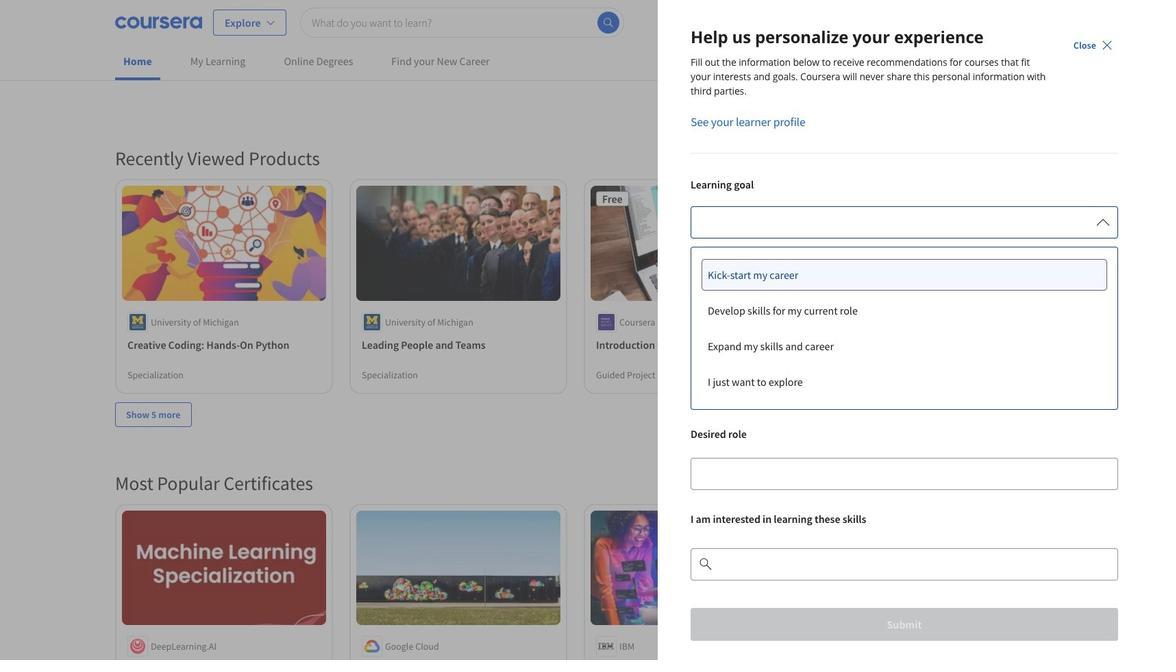 Task type: vqa. For each thing, say whether or not it's contained in the screenshot.
menu item at the right of the page
yes



Task type: describe. For each thing, give the bounding box(es) containing it.
coursera image
[[115, 11, 202, 33]]



Task type: locate. For each thing, give the bounding box(es) containing it.
help center image
[[1116, 625, 1133, 641]]

most popular certificates collection element
[[107, 449, 1045, 660]]

What do you want to learn? text field
[[300, 7, 625, 37]]

menu
[[877, 0, 1037, 45]]

option
[[703, 258, 1107, 291]]

None search field
[[300, 7, 625, 37]]

recently viewed products collection element
[[107, 124, 1045, 449]]

list box
[[692, 248, 1118, 409]]

menu item
[[877, 6, 954, 39]]



